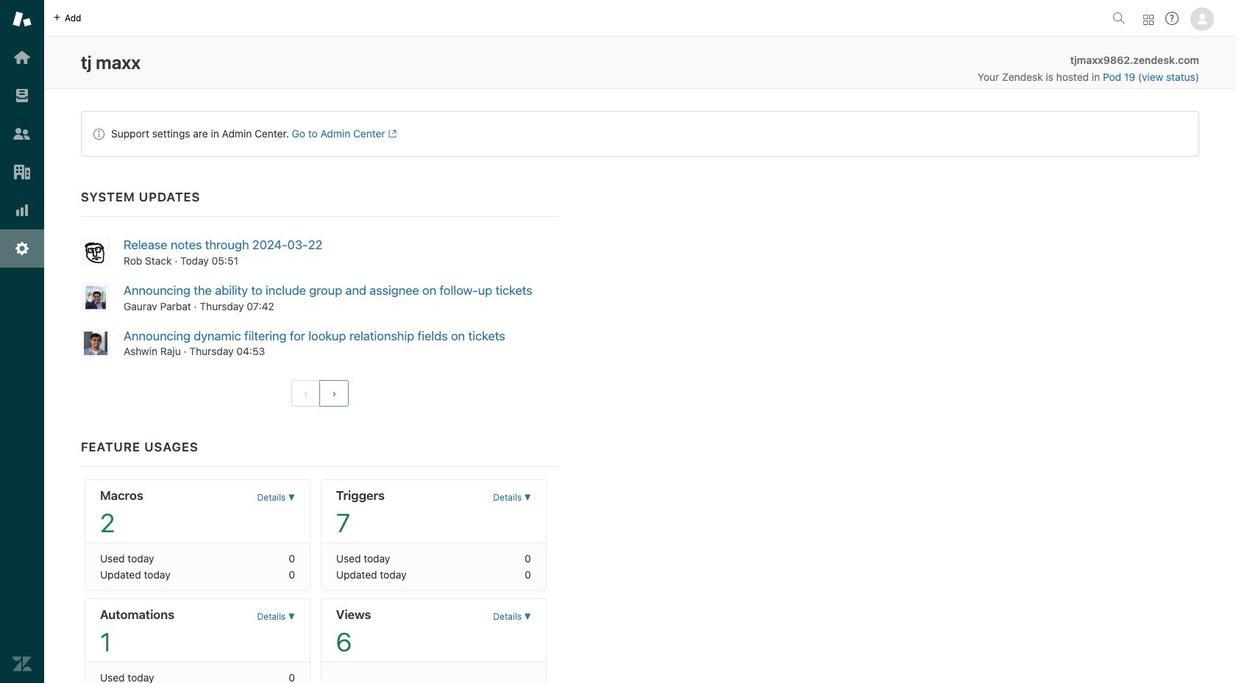 Task type: vqa. For each thing, say whether or not it's contained in the screenshot.
progress bar
no



Task type: describe. For each thing, give the bounding box(es) containing it.
organizations image
[[13, 163, 32, 182]]

customers image
[[13, 124, 32, 143]]

zendesk image
[[13, 655, 32, 674]]

admin image
[[13, 239, 32, 258]]

zendesk support image
[[13, 10, 32, 29]]

views image
[[13, 86, 32, 105]]

get help image
[[1165, 12, 1179, 25]]

reporting image
[[13, 201, 32, 220]]



Task type: locate. For each thing, give the bounding box(es) containing it.
status
[[81, 111, 1199, 157]]

main element
[[0, 0, 44, 683]]

zendesk products image
[[1143, 14, 1154, 25]]

get started image
[[13, 48, 32, 67]]

(opens in a new tab) image
[[385, 130, 397, 138]]



